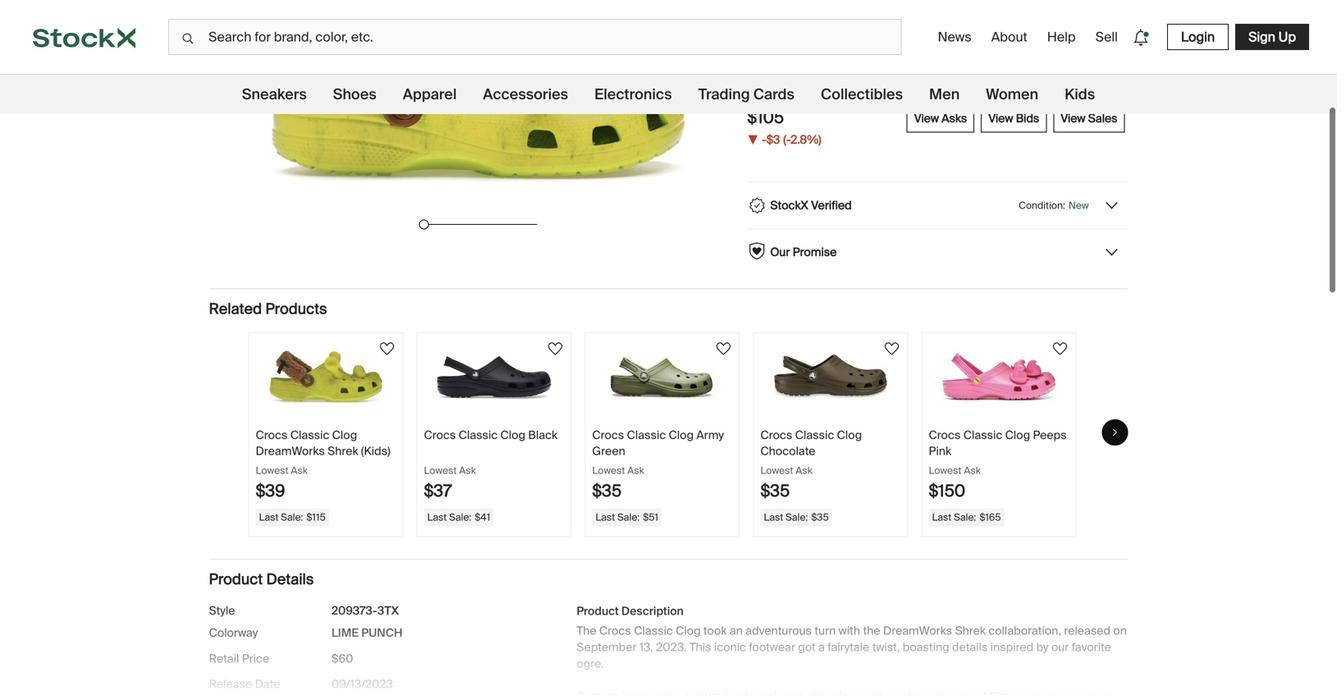 Task type: locate. For each thing, give the bounding box(es) containing it.
shoes link
[[333, 75, 377, 114]]

crocs up green
[[592, 428, 624, 443]]

ask inside crocs classic clog army green lowest ask $35
[[627, 464, 644, 477]]

crocs inside the crocs classic clog dreamworks shrek (kids) lowest ask $39
[[256, 428, 288, 443]]

dreamworks
[[256, 444, 325, 459], [883, 623, 952, 639]]

dreamworks inside the crocs classic clog dreamworks shrek (kids) lowest ask $39
[[256, 444, 325, 459]]

classic up chocolate
[[795, 428, 834, 443]]

lowest down green
[[592, 464, 625, 477]]

view for view bids
[[988, 111, 1013, 126]]

3 view from the left
[[1061, 111, 1085, 126]]

crocs classic clog dreamworks shrek 0 image
[[242, 0, 715, 213]]

3 lowest from the left
[[592, 464, 625, 477]]

lowest up $39
[[256, 464, 289, 477]]

sign up button
[[1235, 24, 1309, 50]]

sale: for crocs classic clog black
[[449, 511, 471, 524]]

2 for from the left
[[960, 44, 976, 62]]

about
[[991, 28, 1027, 46]]

last left $51
[[596, 511, 615, 524]]

classic
[[290, 428, 329, 443], [459, 428, 498, 443], [627, 428, 666, 443], [795, 428, 834, 443], [963, 428, 1002, 443], [634, 623, 673, 639]]

0 horizontal spatial sell
[[846, 44, 869, 62]]

this
[[689, 640, 711, 655]]

sell up collectibles link
[[846, 44, 869, 62]]

bids
[[1016, 111, 1039, 126]]

0 vertical spatial shrek
[[328, 444, 358, 459]]

crocs up $39
[[256, 428, 288, 443]]

stockx verified
[[770, 198, 852, 213]]

last for crocs classic clog peeps pink
[[932, 511, 952, 524]]

clog up this
[[676, 623, 701, 639]]

new
[[1069, 199, 1089, 212]]

in
[[830, 5, 837, 17]]

shoes
[[333, 85, 377, 104]]

0 vertical spatial dreamworks
[[256, 444, 325, 459]]

3tx
[[377, 603, 399, 618]]

classic for black
[[459, 428, 498, 443]]

shrek up details
[[955, 623, 986, 639]]

clog inside crocs classic clog army green lowest ask $35
[[669, 428, 694, 443]]

last for crocs classic clog dreamworks shrek (kids)
[[259, 511, 278, 524]]

classic inside crocs classic clog army green lowest ask $35
[[627, 428, 666, 443]]

$51
[[643, 511, 658, 524]]

clog inside crocs classic clog chocolate lowest ask $35
[[837, 428, 862, 443]]

news
[[938, 28, 972, 46]]

inspired
[[991, 640, 1034, 655]]

for
[[872, 44, 888, 62], [960, 44, 976, 62]]

classic for army
[[627, 428, 666, 443]]

1 view from the left
[[914, 111, 939, 126]]

date
[[255, 677, 280, 692]]

view left asks
[[914, 111, 939, 126]]

toggle promise value prop image
[[1104, 244, 1120, 261]]

product
[[209, 570, 263, 589], [577, 604, 619, 619]]

ask inside crocs classic clog peeps pink lowest ask $150
[[964, 464, 981, 477]]

sale: up $105
[[773, 89, 799, 104]]

sell for $85 or ask for more link
[[761, 44, 1114, 62]]

clog down crocs classic clog chocolate image
[[837, 428, 862, 443]]

a
[[818, 640, 825, 655]]

0 horizontal spatial for
[[872, 44, 888, 62]]

trading cards link
[[698, 75, 795, 114]]

0 horizontal spatial product
[[209, 570, 263, 589]]

ask up $150
[[964, 464, 981, 477]]

dreamworks up $39
[[256, 444, 325, 459]]

crocs for crocs classic clog black
[[424, 428, 456, 443]]

sale: left $41
[[449, 511, 471, 524]]

sale: down crocs classic clog chocolate lowest ask $35
[[786, 511, 808, 524]]

lowest inside lowest ask $37
[[424, 464, 457, 477]]

$3
[[767, 132, 780, 147]]

for left $85
[[872, 44, 888, 62]]

crocs inside crocs classic clog army green lowest ask $35
[[592, 428, 624, 443]]

last down $37
[[427, 511, 447, 524]]

1 horizontal spatial view
[[988, 111, 1013, 126]]

sale: left $51
[[617, 511, 640, 524]]

lowest
[[256, 464, 289, 477], [424, 464, 457, 477], [592, 464, 625, 477], [760, 464, 793, 477], [929, 464, 962, 477]]

release
[[209, 677, 252, 692]]

clog left peeps
[[1005, 428, 1030, 443]]

ogre.
[[577, 656, 604, 671]]

released
[[1064, 623, 1111, 639]]

ask inside crocs classic clog chocolate lowest ask $35
[[796, 464, 813, 477]]

shrek inside the crocs classic clog dreamworks shrek (kids) lowest ask $39
[[328, 444, 358, 459]]

punch
[[361, 626, 403, 641]]

last for crocs classic clog black
[[427, 511, 447, 524]]

crocs inside crocs classic clog chocolate lowest ask $35
[[760, 428, 792, 443]]

$35 up the last sale: $51
[[592, 481, 622, 502]]

stockx
[[770, 198, 808, 213]]

-
[[762, 132, 767, 147]]

last sale: $35
[[764, 511, 829, 524]]

kids link
[[1065, 75, 1095, 114]]

crocs
[[256, 428, 288, 443], [424, 428, 456, 443], [592, 428, 624, 443], [760, 428, 792, 443], [929, 428, 961, 443], [599, 623, 631, 639]]

men
[[929, 85, 960, 104]]

sale:
[[773, 89, 799, 104], [281, 511, 303, 524], [449, 511, 471, 524], [617, 511, 640, 524], [786, 511, 808, 524], [954, 511, 976, 524]]

classic up lowest ask $37 at bottom left
[[459, 428, 498, 443]]

clog inside product description the crocs classic clog took an adventurous turn with the dreamworks shrek collaboration, released on september 13, 2023. this iconic footwear got a fairytale twist, boasting details inspired by our favorite ogre.
[[676, 623, 701, 639]]

1 lowest from the left
[[256, 464, 289, 477]]

lowest down pink
[[929, 464, 962, 477]]

classic inside product description the crocs classic clog took an adventurous turn with the dreamworks shrek collaboration, released on september 13, 2023. this iconic footwear got a fairytale twist, boasting details inspired by our favorite ogre.
[[634, 623, 673, 639]]

3 follow image from the left
[[882, 339, 902, 359]]

2 view from the left
[[988, 111, 1013, 126]]

clog left black
[[500, 428, 525, 443]]

$35 up last sale: $35
[[760, 481, 790, 502]]

$60
[[331, 651, 353, 667]]

1 horizontal spatial dreamworks
[[883, 623, 952, 639]]

clog inside crocs classic clog peeps pink lowest ask $150
[[1005, 428, 1030, 443]]

13,
[[639, 640, 653, 655]]

turn
[[815, 623, 836, 639]]

by
[[1036, 640, 1049, 655]]

1 horizontal spatial for
[[960, 44, 976, 62]]

view
[[914, 111, 939, 126], [988, 111, 1013, 126], [1061, 111, 1085, 126]]

4 follow image from the left
[[1050, 339, 1070, 359]]

1 vertical spatial product
[[577, 604, 619, 619]]

got
[[798, 640, 816, 655]]

product description the crocs classic clog took an adventurous turn with the dreamworks shrek collaboration, released on september 13, 2023. this iconic footwear got a fairytale twist, boasting details inspired by our favorite ogre.
[[577, 604, 1127, 671]]

toggle authenticity value prop image
[[1104, 197, 1120, 214]]

lime
[[331, 626, 359, 641]]

2.8%)
[[791, 132, 821, 147]]

1 horizontal spatial $35
[[760, 481, 790, 502]]

sale: left '$165'
[[954, 511, 976, 524]]

$29.25.
[[956, 5, 987, 17]]

view inside button
[[988, 111, 1013, 126]]

classic inside crocs classic clog chocolate lowest ask $35
[[795, 428, 834, 443]]

for left more
[[960, 44, 976, 62]]

news link
[[931, 22, 978, 52]]

last up $105
[[747, 89, 770, 104]]

crocs up pink
[[929, 428, 961, 443]]

2 lowest from the left
[[424, 464, 457, 477]]

sell for $85 or ask for more
[[846, 44, 1011, 62]]

stockx logo link
[[0, 0, 168, 74]]

electronics
[[595, 85, 672, 104]]

1 horizontal spatial shrek
[[955, 623, 986, 639]]

clog left "army"
[[669, 428, 694, 443]]

last down $39
[[259, 511, 278, 524]]

classic down crocs classic clog army green image
[[627, 428, 666, 443]]

product for product details
[[209, 570, 263, 589]]

clog for peeps
[[1005, 428, 1030, 443]]

ask up the last sale: $115
[[291, 464, 308, 477]]

sneakers link
[[242, 75, 307, 114]]

kids
[[1065, 85, 1095, 104]]

ask up the last sale: $51
[[627, 464, 644, 477]]

0 horizontal spatial shrek
[[328, 444, 358, 459]]

peeps
[[1033, 428, 1067, 443]]

crocs for crocs classic clog peeps pink lowest ask $150
[[929, 428, 961, 443]]

1 horizontal spatial product
[[577, 604, 619, 619]]

classic down crocs classic clog peeps pink "image"
[[963, 428, 1002, 443]]

crocs up september in the left bottom of the page
[[599, 623, 631, 639]]

lowest down chocolate
[[760, 464, 793, 477]]

sell
[[1095, 28, 1118, 46], [846, 44, 869, 62]]

product inside product description the crocs classic clog took an adventurous turn with the dreamworks shrek collaboration, released on september 13, 2023. this iconic footwear got a fairytale twist, boasting details inspired by our favorite ogre.
[[577, 604, 619, 619]]

price
[[242, 651, 269, 667]]

crocs up chocolate
[[760, 428, 792, 443]]

$115
[[306, 511, 326, 524]]

dreamworks up boasting
[[883, 623, 952, 639]]

product up "style"
[[209, 570, 263, 589]]

lowest up $37
[[424, 464, 457, 477]]

view down kids
[[1061, 111, 1085, 126]]

$35
[[592, 481, 622, 502], [760, 481, 790, 502], [811, 511, 829, 524]]

about link
[[985, 22, 1034, 52]]

0 horizontal spatial $35
[[592, 481, 622, 502]]

view sales button
[[1053, 105, 1125, 133]]

follow image
[[714, 339, 733, 359]]

shrek left (kids) on the bottom of page
[[328, 444, 358, 459]]

last down $150
[[932, 511, 952, 524]]

crocs classic clog chocolate lowest ask $35
[[760, 428, 862, 502]]

4 lowest from the left
[[760, 464, 793, 477]]

view down the "women"
[[988, 111, 1013, 126]]

classic inside the crocs classic clog dreamworks shrek (kids) lowest ask $39
[[290, 428, 329, 443]]

pay in 4 interest-free payments of $29.25.
[[813, 5, 987, 17]]

$41
[[475, 511, 490, 524]]

sell for sell
[[1095, 28, 1118, 46]]

0 vertical spatial product
[[209, 570, 263, 589]]

view sales
[[1061, 111, 1118, 126]]

1 vertical spatial shrek
[[955, 623, 986, 639]]

product up the
[[577, 604, 619, 619]]

help link
[[1041, 22, 1082, 52]]

5 lowest from the left
[[929, 464, 962, 477]]

ask down crocs classic clog black
[[459, 464, 476, 477]]

$165
[[980, 511, 1001, 524]]

details
[[266, 570, 314, 589]]

last sale: $105 ▼ -$3 (-2.8%)
[[747, 89, 821, 148]]

iconic
[[714, 640, 746, 655]]

clog down crocs classic clog dreamworks shrek (kids) image
[[332, 428, 357, 443]]

follow image
[[377, 339, 397, 359], [545, 339, 565, 359], [882, 339, 902, 359], [1050, 339, 1070, 359]]

clog for chocolate
[[837, 428, 862, 443]]

with
[[839, 623, 860, 639]]

took
[[703, 623, 727, 639]]

sell left notification unread icon
[[1095, 28, 1118, 46]]

or
[[919, 44, 931, 62]]

up
[[1279, 28, 1296, 46]]

classic inside crocs classic clog peeps pink lowest ask $150
[[963, 428, 1002, 443]]

crocs inside product description the crocs classic clog took an adventurous turn with the dreamworks shrek collaboration, released on september 13, 2023. this iconic footwear got a fairytale twist, boasting details inspired by our favorite ogre.
[[599, 623, 631, 639]]

0 horizontal spatial dreamworks
[[256, 444, 325, 459]]

360 slider track slider
[[419, 220, 429, 230]]

crocs up lowest ask $37 at bottom left
[[424, 428, 456, 443]]

september
[[577, 640, 637, 655]]

pay
[[813, 5, 828, 17]]

last down crocs classic clog chocolate lowest ask $35
[[764, 511, 783, 524]]

classic up 13,
[[634, 623, 673, 639]]

retail
[[209, 651, 239, 667]]

$35 inside crocs classic clog army green lowest ask $35
[[592, 481, 622, 502]]

last sale: $51
[[596, 511, 658, 524]]

shrek
[[328, 444, 358, 459], [955, 623, 986, 639]]

crocs classic clog chocolate image
[[773, 347, 888, 408]]

accessories
[[483, 85, 568, 104]]

1 vertical spatial dreamworks
[[883, 623, 952, 639]]

2 follow image from the left
[[545, 339, 565, 359]]

style
[[209, 603, 235, 618]]

sale: for crocs classic clog peeps pink
[[954, 511, 976, 524]]

2 horizontal spatial view
[[1061, 111, 1085, 126]]

1 follow image from the left
[[377, 339, 397, 359]]

sale: left the $115
[[281, 511, 303, 524]]

adventurous
[[746, 623, 812, 639]]

$85
[[892, 44, 916, 62]]

classic down crocs classic clog dreamworks shrek (kids) image
[[290, 428, 329, 443]]

ask down chocolate
[[796, 464, 813, 477]]

more
[[980, 44, 1011, 62]]

clog inside the crocs classic clog dreamworks shrek (kids) lowest ask $39
[[332, 428, 357, 443]]

1 horizontal spatial sell
[[1095, 28, 1118, 46]]

0 horizontal spatial view
[[914, 111, 939, 126]]

sell for sell for $85 or ask for more
[[846, 44, 869, 62]]

crocs inside crocs classic clog peeps pink lowest ask $150
[[929, 428, 961, 443]]

$35 down crocs classic clog chocolate lowest ask $35
[[811, 511, 829, 524]]



Task type: vqa. For each thing, say whether or not it's contained in the screenshot.
sold corresponding to $280
no



Task type: describe. For each thing, give the bounding box(es) containing it.
sales
[[1088, 111, 1118, 126]]

lowest inside crocs classic clog chocolate lowest ask $35
[[760, 464, 793, 477]]

women link
[[986, 75, 1038, 114]]

lowest inside the crocs classic clog dreamworks shrek (kids) lowest ask $39
[[256, 464, 289, 477]]

(kids)
[[361, 444, 390, 459]]

condition:
[[1019, 199, 1065, 212]]

follow image for ask
[[1050, 339, 1070, 359]]

electronics link
[[595, 75, 672, 114]]

4
[[840, 5, 845, 17]]

sale: inside last sale: $105 ▼ -$3 (-2.8%)
[[773, 89, 799, 104]]

$39
[[256, 481, 285, 502]]

help
[[1047, 28, 1076, 46]]

related products
[[209, 300, 327, 318]]

our
[[770, 244, 790, 260]]

login
[[1181, 28, 1215, 46]]

colorway
[[209, 626, 258, 641]]

view bids
[[988, 111, 1039, 126]]

view for view sales
[[1061, 111, 1085, 126]]

collectibles
[[821, 85, 903, 104]]

of
[[945, 5, 954, 17]]

notification unread icon image
[[1129, 26, 1152, 49]]

favorite
[[1072, 640, 1111, 655]]

the
[[863, 623, 880, 639]]

free
[[883, 5, 900, 17]]

ask inside the crocs classic clog dreamworks shrek (kids) lowest ask $39
[[291, 464, 308, 477]]

our
[[1051, 640, 1069, 655]]

last for crocs classic clog chocolate
[[764, 511, 783, 524]]

asks
[[942, 111, 967, 126]]

$150
[[929, 481, 965, 502]]

lime punch
[[331, 626, 403, 641]]

women
[[986, 85, 1038, 104]]

products
[[265, 300, 327, 318]]

shrek inside product description the crocs classic clog took an adventurous turn with the dreamworks shrek collaboration, released on september 13, 2023. this iconic footwear got a fairytale twist, boasting details inspired by our favorite ogre.
[[955, 623, 986, 639]]

details
[[952, 640, 988, 655]]

view bids button
[[981, 105, 1047, 133]]

verified
[[811, 198, 852, 213]]

collaboration,
[[989, 623, 1061, 639]]

crocs classic clog dreamworks shrek (kids) lowest ask $39
[[256, 428, 390, 502]]

classic for peeps
[[963, 428, 1002, 443]]

lowest inside crocs classic clog peeps pink lowest ask $150
[[929, 464, 962, 477]]

apparel
[[403, 85, 457, 104]]

2 horizontal spatial $35
[[811, 511, 829, 524]]

ask inside lowest ask $37
[[459, 464, 476, 477]]

clog for army
[[669, 428, 694, 443]]

sell link
[[1089, 22, 1124, 52]]

sale: for crocs classic clog army green
[[617, 511, 640, 524]]

classic for dreamworks
[[290, 428, 329, 443]]

pink
[[929, 444, 951, 459]]

$35 inside crocs classic clog chocolate lowest ask $35
[[760, 481, 790, 502]]

green
[[592, 444, 625, 459]]

retail price
[[209, 651, 269, 667]]

follow image for lowest
[[377, 339, 397, 359]]

crocs classic clog peeps pink image
[[941, 347, 1056, 408]]

clog for dreamworks
[[332, 428, 357, 443]]

$105
[[747, 107, 784, 128]]

last sale: $115
[[259, 511, 326, 524]]

sneakers
[[242, 85, 307, 104]]

classic for chocolate
[[795, 428, 834, 443]]

crocs classic clog peeps pink lowest ask $150
[[929, 428, 1067, 502]]

crocs classic clog army green image
[[605, 347, 720, 408]]

Search... search field
[[168, 19, 902, 55]]

product for product description the crocs classic clog took an adventurous turn with the dreamworks shrek collaboration, released on september 13, 2023. this iconic footwear got a fairytale twist, boasting details inspired by our favorite ogre.
[[577, 604, 619, 619]]

twist,
[[872, 640, 900, 655]]

related
[[209, 300, 262, 318]]

crocs for crocs classic clog army green lowest ask $35
[[592, 428, 624, 443]]

the
[[577, 623, 596, 639]]

collectibles link
[[821, 75, 903, 114]]

2023.
[[656, 640, 687, 655]]

crocs classic clog black image
[[437, 347, 552, 408]]

on
[[1113, 623, 1127, 639]]

product category switcher element
[[0, 75, 1337, 114]]

sale: for crocs classic clog dreamworks shrek (kids)
[[281, 511, 303, 524]]

209373-3tx
[[331, 603, 399, 618]]

(-
[[783, 132, 791, 147]]

lowest ask $37
[[424, 464, 476, 502]]

move carousel right image
[[1110, 428, 1120, 437]]

ask right or
[[934, 44, 957, 62]]

lowest inside crocs classic clog army green lowest ask $35
[[592, 464, 625, 477]]

sign up
[[1249, 28, 1296, 46]]

crocs classic clog dreamworks shrek (kids) image
[[268, 347, 383, 408]]

release date
[[209, 677, 280, 692]]

last inside last sale: $105 ▼ -$3 (-2.8%)
[[747, 89, 770, 104]]

09/13/2023
[[331, 677, 393, 692]]

apparel link
[[403, 75, 457, 114]]

accessories link
[[483, 75, 568, 114]]

crocs for crocs classic clog chocolate lowest ask $35
[[760, 428, 792, 443]]

crocs for crocs classic clog dreamworks shrek (kids) lowest ask $39
[[256, 428, 288, 443]]

clog for black
[[500, 428, 525, 443]]

our promise
[[770, 244, 837, 260]]

sale: for crocs classic clog chocolate
[[786, 511, 808, 524]]

dreamworks inside product description the crocs classic clog took an adventurous turn with the dreamworks shrek collaboration, released on september 13, 2023. this iconic footwear got a fairytale twist, boasting details inspired by our favorite ogre.
[[883, 623, 952, 639]]

description
[[621, 604, 684, 619]]

follow image for $35
[[882, 339, 902, 359]]

view asks button
[[907, 105, 975, 133]]

army
[[696, 428, 724, 443]]

footwear
[[749, 640, 795, 655]]

1 for from the left
[[872, 44, 888, 62]]

last for crocs classic clog army green
[[596, 511, 615, 524]]

stockx logo image
[[33, 28, 135, 48]]

an
[[730, 623, 743, 639]]

view for view asks
[[914, 111, 939, 126]]



